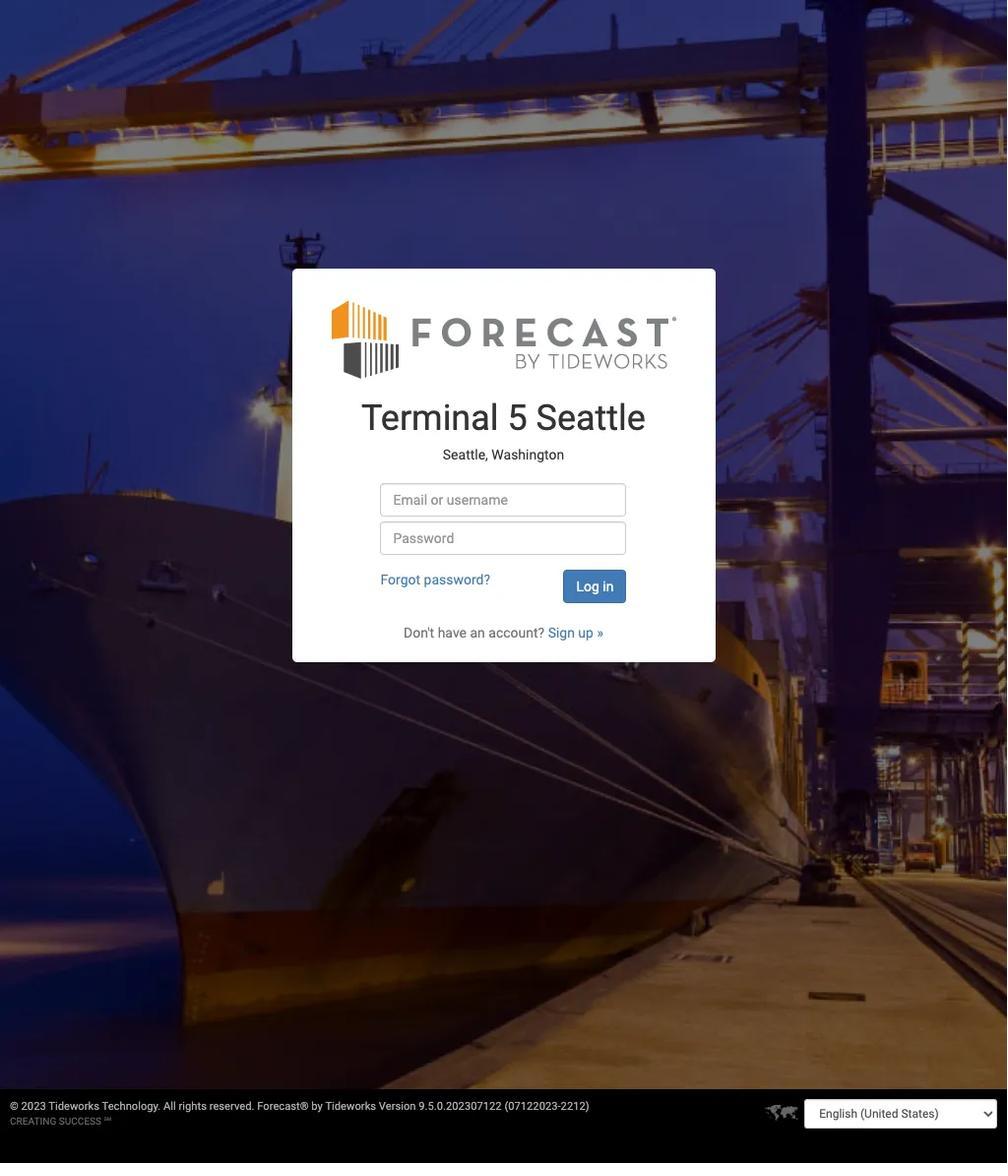 Task type: locate. For each thing, give the bounding box(es) containing it.
Email or username text field
[[380, 483, 627, 517]]

terminal
[[361, 398, 499, 439]]

tideworks
[[49, 1101, 99, 1113], [325, 1101, 376, 1113]]

9.5.0.202307122
[[419, 1101, 502, 1113]]

rights
[[179, 1101, 207, 1113]]

1 tideworks from the left
[[49, 1101, 99, 1113]]

5
[[507, 398, 527, 439]]

washington
[[492, 447, 564, 463]]

up
[[578, 625, 594, 641]]

©
[[10, 1101, 19, 1113]]

2212)
[[561, 1101, 589, 1113]]

2 tideworks from the left
[[325, 1101, 376, 1113]]

log
[[576, 579, 599, 594]]

forecast®
[[257, 1101, 309, 1113]]

all
[[163, 1101, 176, 1113]]

account?
[[489, 625, 545, 641]]

tideworks right by
[[325, 1101, 376, 1113]]

© 2023 tideworks technology. all rights reserved. forecast® by tideworks version 9.5.0.202307122 (07122023-2212) creating success ℠
[[10, 1101, 589, 1127]]

sign up » link
[[548, 625, 603, 641]]

tideworks up success
[[49, 1101, 99, 1113]]

Password password field
[[380, 522, 627, 555]]

version
[[379, 1101, 416, 1113]]

reserved.
[[209, 1101, 254, 1113]]

0 horizontal spatial tideworks
[[49, 1101, 99, 1113]]

1 horizontal spatial tideworks
[[325, 1101, 376, 1113]]

log in button
[[564, 570, 627, 603]]

technology.
[[102, 1101, 161, 1113]]

in
[[603, 579, 614, 594]]

password?
[[424, 572, 490, 588]]

forgot
[[380, 572, 420, 588]]

sign
[[548, 625, 575, 641]]



Task type: vqa. For each thing, say whether or not it's contained in the screenshot.
The Forgot Password? Log In
yes



Task type: describe. For each thing, give the bounding box(es) containing it.
an
[[470, 625, 485, 641]]

forgot password? link
[[380, 572, 490, 588]]

seattle,
[[443, 447, 488, 463]]

by
[[311, 1101, 323, 1113]]

don't
[[404, 625, 434, 641]]

(07122023-
[[504, 1101, 561, 1113]]

seattle
[[536, 398, 646, 439]]

creating
[[10, 1116, 56, 1127]]

don't have an account? sign up »
[[404, 625, 603, 641]]

2023
[[21, 1101, 46, 1113]]

forecast® by tideworks image
[[331, 298, 676, 380]]

success
[[59, 1116, 101, 1127]]

forgot password? log in
[[380, 572, 614, 594]]

have
[[438, 625, 467, 641]]

»
[[597, 625, 603, 641]]

terminal 5 seattle seattle, washington
[[361, 398, 646, 463]]

℠
[[104, 1116, 111, 1127]]



